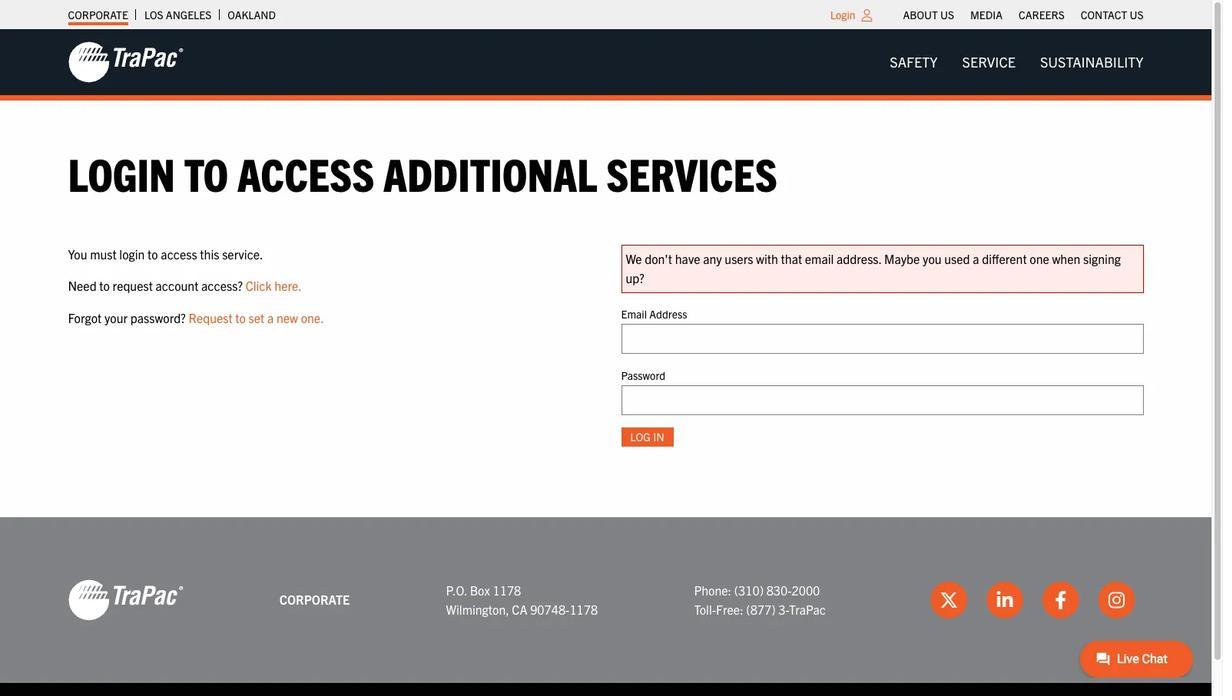 Task type: locate. For each thing, give the bounding box(es) containing it.
don't
[[645, 251, 672, 266]]

0 horizontal spatial login
[[68, 145, 175, 201]]

a right set
[[267, 310, 274, 326]]

signing
[[1083, 251, 1121, 266]]

safety link
[[878, 47, 950, 78]]

a inside we don't have any users with that email address. maybe you used a different one when signing up?
[[973, 251, 979, 266]]

0 vertical spatial a
[[973, 251, 979, 266]]

access
[[237, 145, 374, 201]]

address
[[649, 307, 687, 321]]

1 vertical spatial a
[[267, 310, 274, 326]]

any
[[703, 251, 722, 266]]

a right used
[[973, 251, 979, 266]]

additional
[[383, 145, 597, 201]]

oakland link
[[228, 4, 276, 25]]

set
[[249, 310, 265, 326]]

to
[[184, 145, 228, 201], [148, 246, 158, 262], [99, 278, 110, 294], [235, 310, 246, 326]]

2 corporate image from the top
[[68, 580, 183, 623]]

Email Address text field
[[621, 324, 1144, 354]]

with
[[756, 251, 778, 266]]

about
[[903, 8, 938, 22]]

menu bar containing safety
[[878, 47, 1156, 78]]

corporate image
[[68, 41, 183, 84], [68, 580, 183, 623]]

password
[[621, 369, 666, 383]]

1 corporate image from the top
[[68, 41, 183, 84]]

1 vertical spatial login
[[68, 145, 175, 201]]

1 vertical spatial menu bar
[[878, 47, 1156, 78]]

1 horizontal spatial login
[[830, 8, 856, 22]]

footer containing p.o. box 1178
[[0, 518, 1212, 697]]

0 vertical spatial corporate
[[68, 8, 128, 22]]

footer
[[0, 518, 1212, 697]]

1 vertical spatial corporate image
[[68, 580, 183, 623]]

1178 up ca at the left
[[493, 583, 521, 598]]

about us
[[903, 8, 954, 22]]

2 us from the left
[[1130, 8, 1144, 22]]

corporate inside footer
[[279, 593, 350, 608]]

0 vertical spatial 1178
[[493, 583, 521, 598]]

users
[[725, 251, 753, 266]]

this
[[200, 246, 219, 262]]

1 horizontal spatial a
[[973, 251, 979, 266]]

sustainability
[[1040, 53, 1144, 71]]

0 vertical spatial corporate image
[[68, 41, 183, 84]]

1178 right ca at the left
[[570, 603, 598, 618]]

wilmington,
[[446, 603, 509, 618]]

when
[[1052, 251, 1081, 266]]

1 vertical spatial corporate
[[279, 593, 350, 608]]

trapac
[[789, 603, 826, 618]]

1 horizontal spatial corporate
[[279, 593, 350, 608]]

login for login to access additional services
[[68, 145, 175, 201]]

menu bar
[[895, 4, 1152, 25], [878, 47, 1156, 78]]

service
[[962, 53, 1016, 71]]

access?
[[201, 278, 243, 294]]

menu bar down careers
[[878, 47, 1156, 78]]

need to request account access? click here.
[[68, 278, 302, 294]]

us right contact
[[1130, 8, 1144, 22]]

access
[[161, 246, 197, 262]]

us
[[940, 8, 954, 22], [1130, 8, 1144, 22]]

1178
[[493, 583, 521, 598], [570, 603, 598, 618]]

None submit
[[621, 428, 674, 447]]

los angeles link
[[144, 4, 212, 25]]

0 horizontal spatial us
[[940, 8, 954, 22]]

ca
[[512, 603, 527, 618]]

us for contact us
[[1130, 8, 1144, 22]]

password?
[[130, 310, 186, 326]]

2000
[[792, 583, 820, 598]]

90748-
[[530, 603, 570, 618]]

sustainability link
[[1028, 47, 1156, 78]]

0 horizontal spatial a
[[267, 310, 274, 326]]

1 us from the left
[[940, 8, 954, 22]]

login to access additional services main content
[[53, 145, 1159, 472]]

login for login link
[[830, 8, 856, 22]]

forgot
[[68, 310, 102, 326]]

menu bar containing about us
[[895, 4, 1152, 25]]

safety
[[890, 53, 938, 71]]

login inside main content
[[68, 145, 175, 201]]

account
[[156, 278, 199, 294]]

us for about us
[[940, 8, 954, 22]]

menu bar up service
[[895, 4, 1152, 25]]

1 vertical spatial 1178
[[570, 603, 598, 618]]

request to set a new one. link
[[189, 310, 324, 326]]

0 vertical spatial login
[[830, 8, 856, 22]]

p.o. box 1178 wilmington, ca 90748-1178
[[446, 583, 598, 618]]

login
[[830, 8, 856, 22], [68, 145, 175, 201]]

login to access additional services
[[68, 145, 777, 201]]

service link
[[950, 47, 1028, 78]]

corporate image inside footer
[[68, 580, 183, 623]]

0 vertical spatial menu bar
[[895, 4, 1152, 25]]

a
[[973, 251, 979, 266], [267, 310, 274, 326]]

phone: (310) 830-2000 toll-free: (877) 3-trapac
[[694, 583, 826, 618]]

media
[[970, 8, 1003, 22]]

oakland
[[228, 8, 276, 22]]

1 horizontal spatial us
[[1130, 8, 1144, 22]]

click here. link
[[246, 278, 302, 294]]

corporate
[[68, 8, 128, 22], [279, 593, 350, 608]]

us right about
[[940, 8, 954, 22]]

maybe
[[884, 251, 920, 266]]



Task type: vqa. For each thing, say whether or not it's contained in the screenshot.
Angeles
yes



Task type: describe. For each thing, give the bounding box(es) containing it.
p.o.
[[446, 583, 467, 598]]

careers
[[1019, 8, 1065, 22]]

0 horizontal spatial 1178
[[493, 583, 521, 598]]

los
[[144, 8, 163, 22]]

media link
[[970, 4, 1003, 25]]

new
[[277, 310, 298, 326]]

careers link
[[1019, 4, 1065, 25]]

Password password field
[[621, 386, 1144, 416]]

email address
[[621, 307, 687, 321]]

here.
[[275, 278, 302, 294]]

0 horizontal spatial corporate
[[68, 8, 128, 22]]

your
[[104, 310, 128, 326]]

angeles
[[166, 8, 212, 22]]

email
[[805, 251, 834, 266]]

up?
[[626, 271, 645, 286]]

address.
[[837, 251, 882, 266]]

login
[[119, 246, 145, 262]]

you
[[68, 246, 87, 262]]

we
[[626, 251, 642, 266]]

service.
[[222, 246, 263, 262]]

you must login to access this service.
[[68, 246, 263, 262]]

services
[[606, 145, 777, 201]]

toll-
[[694, 603, 716, 618]]

one
[[1030, 251, 1049, 266]]

none submit inside login to access additional services main content
[[621, 428, 674, 447]]

box
[[470, 583, 490, 598]]

contact us
[[1081, 8, 1144, 22]]

contact
[[1081, 8, 1127, 22]]

(877)
[[746, 603, 776, 618]]

email
[[621, 307, 647, 321]]

forgot your password? request to set a new one.
[[68, 310, 324, 326]]

free:
[[716, 603, 744, 618]]

login link
[[830, 8, 856, 22]]

need
[[68, 278, 97, 294]]

about us link
[[903, 4, 954, 25]]

different
[[982, 251, 1027, 266]]

request
[[113, 278, 153, 294]]

one.
[[301, 310, 324, 326]]

1 horizontal spatial 1178
[[570, 603, 598, 618]]

corporate link
[[68, 4, 128, 25]]

3-
[[779, 603, 789, 618]]

contact us link
[[1081, 4, 1144, 25]]

have
[[675, 251, 700, 266]]

we don't have any users with that email address. maybe you used a different one when signing up?
[[626, 251, 1121, 286]]

830-
[[767, 583, 792, 598]]

must
[[90, 246, 117, 262]]

click
[[246, 278, 272, 294]]

light image
[[862, 9, 873, 22]]

request
[[189, 310, 233, 326]]

phone:
[[694, 583, 732, 598]]

that
[[781, 251, 802, 266]]

you
[[923, 251, 942, 266]]

los angeles
[[144, 8, 212, 22]]

used
[[945, 251, 970, 266]]

(310)
[[734, 583, 764, 598]]



